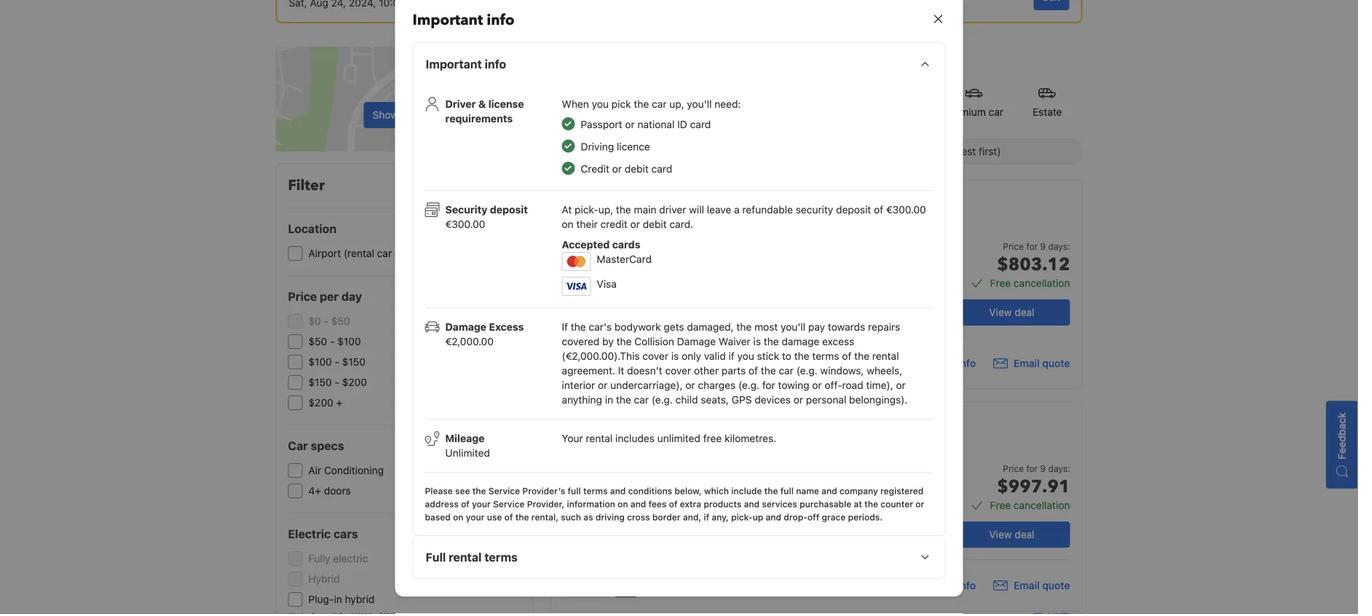 Task type: locate. For each thing, give the bounding box(es) containing it.
cover
[[643, 350, 669, 362], [666, 365, 692, 377]]

see
[[455, 486, 470, 496]]

airport inside "button"
[[769, 520, 803, 532]]

ideal
[[695, 195, 715, 205]]

damage inside damage excess €2,000.00
[[446, 321, 487, 333]]

$150 up $200 +
[[309, 376, 332, 388]]

for up $997.91
[[1027, 463, 1038, 474]]

any,
[[712, 512, 729, 522]]

clear
[[454, 178, 478, 190]]

0 vertical spatial car
[[691, 314, 706, 324]]

devices
[[755, 394, 791, 406]]

1 horizontal spatial deposit
[[837, 203, 872, 216]]

the right if
[[571, 321, 586, 333]]

1 vertical spatial view
[[990, 529, 1012, 541]]

the right at
[[865, 499, 879, 509]]

your up "use"
[[472, 499, 491, 509]]

0 vertical spatial product card group
[[551, 179, 1088, 390]]

- for $0
[[324, 315, 329, 327]]

5
[[709, 475, 715, 487]]

airport down location
[[309, 247, 341, 259]]

- for $100
[[335, 356, 340, 368]]

national
[[638, 118, 675, 130]]

9 inside price for 9 days: $997.91
[[1041, 463, 1046, 474]]

0 vertical spatial $150
[[342, 356, 366, 368]]

car inside rome ciampino airport car rental center
[[691, 314, 706, 324]]

quote for $803.12
[[1043, 357, 1071, 369]]

on up driving
[[618, 499, 628, 509]]

2 quote from the top
[[1043, 580, 1071, 592]]

(e.g. up gps
[[739, 379, 760, 391]]

0 horizontal spatial car
[[288, 439, 308, 453]]

quote
[[1043, 357, 1071, 369], [1043, 580, 1071, 592]]

0 horizontal spatial deposit
[[490, 203, 528, 216]]

electric cars
[[288, 527, 358, 541]]

view deal down $997.91
[[990, 529, 1035, 541]]

2 product card group from the top
[[551, 401, 1088, 612]]

2 green tick image from the top
[[562, 162, 575, 175]]

1 vertical spatial up,
[[599, 203, 614, 216]]

air conditioning
[[309, 464, 384, 477]]

your
[[472, 499, 491, 509], [466, 512, 485, 522]]

1 rome ciampino airport button from the top
[[691, 298, 803, 310]]

1 vertical spatial pick-
[[732, 512, 753, 522]]

price for price for 9 days: $997.91
[[1004, 463, 1024, 474]]

0 horizontal spatial damage
[[446, 321, 487, 333]]

price inside sort by element
[[916, 145, 940, 157]]

2 9 from the top
[[1041, 463, 1046, 474]]

rental inside rome ciampino airport car rental center
[[708, 314, 732, 324]]

$50 up $50 - $100
[[331, 315, 350, 327]]

deposit right security on the right of page
[[837, 203, 872, 216]]

9 inside price for 9 days: $803.12
[[1041, 241, 1046, 251]]

1 vertical spatial debit
[[643, 218, 667, 230]]

days: up $997.91
[[1049, 463, 1071, 474]]

(e.g. down undercarriage),
[[652, 394, 673, 406]]

1 horizontal spatial damage
[[677, 335, 716, 347]]

you'll up damage
[[781, 321, 806, 333]]

free
[[704, 432, 722, 444]]

$150 up $150 - $200 at the left
[[342, 356, 366, 368]]

cards
[[613, 238, 641, 250]]

days: inside price for 9 days: $803.12
[[1049, 241, 1071, 251]]

1 vertical spatial you
[[738, 350, 755, 362]]

unlimited
[[446, 447, 490, 459], [836, 495, 881, 507]]

rome up damaged,
[[691, 298, 719, 310]]

1 deal from the top
[[1015, 306, 1035, 318]]

car left specs
[[288, 439, 308, 453]]

mastercard
[[597, 253, 652, 265]]

passport
[[581, 118, 623, 130]]

your rental includes unlimited free kilometre s.
[[562, 432, 777, 444]]

green tick image
[[562, 117, 575, 130]]

hybrid up kilometre
[[727, 417, 753, 427]]

unlimited inside full rental terms region
[[446, 447, 490, 459]]

for inside price for 9 days: $997.91
[[1027, 463, 1038, 474]]

up, inside at pick-up, the main driver will leave a refundable security deposit of €300.00 on their credit or debit card .
[[599, 203, 614, 216]]

medium car
[[565, 106, 621, 118]]

view
[[990, 306, 1012, 318], [990, 529, 1012, 541]]

is left only
[[672, 350, 679, 362]]

car right need:
[[752, 106, 767, 118]]

0 horizontal spatial €300.00
[[446, 218, 486, 230]]

email for $997.91
[[1014, 580, 1040, 592]]

all
[[481, 178, 491, 190]]

for inside this cover is only valid if you stick to the terms of the rental agreement. it doesn't cover other parts of the car (e.g. windows, wheels, interior or undercarriage), or charges (e.g. for towing or off-road time), or anything in the car (e.g. child seats, gps devices or personal belongings).
[[763, 379, 776, 391]]

1 vertical spatial service
[[493, 499, 525, 509]]

full up 'services'
[[781, 486, 794, 496]]

1 horizontal spatial terms
[[584, 486, 608, 496]]

rental right full
[[449, 550, 482, 564]]

0 vertical spatial €300.00
[[887, 203, 927, 216]]

or inside at pick-up, the main driver will leave a refundable security deposit of €300.00 on their credit or debit card .
[[631, 218, 640, 230]]

0 horizontal spatial up,
[[599, 203, 614, 216]]

deposit inside at pick-up, the main driver will leave a refundable security deposit of €300.00 on their credit or debit card .
[[837, 203, 872, 216]]

email
[[1014, 357, 1040, 369], [1014, 580, 1040, 592]]

card up driver
[[652, 163, 673, 175]]

pick- down 3 large bags
[[732, 512, 753, 522]]

2 deal from the top
[[1015, 529, 1035, 541]]

1 vertical spatial cover
[[666, 365, 692, 377]]

at pick-up, the main driver will leave a refundable security deposit of €300.00 on their credit or debit card .
[[562, 203, 927, 230]]

email for $803.12
[[1014, 357, 1040, 369]]

0 vertical spatial €2,000.00
[[446, 335, 494, 347]]

in right anything
[[605, 394, 614, 406]]

pick- inside please see the service provider's full terms and conditions below, which include the full name and company registered address of your service provider, information on and fees of extra products and services purchasable at the counter or based on your use of the rental, such as driving cross border and, if any, pick-up and drop-off grace periods.
[[732, 512, 753, 522]]

2 ciampino from the top
[[721, 520, 767, 532]]

as
[[584, 512, 593, 522]]

1 green tick image from the top
[[562, 140, 575, 153]]

€2,000.00 up agreement.
[[566, 350, 614, 362]]

you up passport
[[592, 98, 609, 110]]

small car
[[650, 106, 693, 118]]

2 view deal button from the top
[[954, 522, 1071, 548]]

1 vertical spatial free
[[991, 499, 1011, 511]]

credit
[[601, 218, 628, 230]]

which
[[705, 486, 729, 496]]

cancellation for $803.12
[[1014, 277, 1071, 289]]

when you pick the car up, you'll need:
[[562, 98, 741, 110]]

rome for rome ciampino airport car rental center
[[691, 298, 719, 310]]

2 view deal from the top
[[990, 529, 1035, 541]]

2 suv from the top
[[691, 442, 721, 462]]

ciampino for rome ciampino airport car rental center
[[721, 298, 767, 310]]

2 rome ciampino airport button from the top
[[691, 520, 803, 532]]

rome for rome ciampino airport
[[691, 520, 719, 532]]

1 vertical spatial airport
[[769, 298, 803, 310]]

2 horizontal spatial (e.g.
[[797, 365, 818, 377]]

ciampino up center
[[721, 298, 767, 310]]

view deal button down $997.91
[[954, 522, 1071, 548]]

green tick image down green tick image
[[562, 140, 575, 153]]

1 days: from the top
[[1049, 241, 1071, 251]]

such
[[561, 512, 581, 522]]

by down car's
[[603, 335, 614, 347]]

large inside product card group
[[718, 495, 745, 507]]

anything
[[562, 394, 603, 406]]

cover down only
[[666, 365, 692, 377]]

free for $997.91
[[991, 499, 1011, 511]]

in down hybrid
[[334, 593, 342, 605]]

card right id
[[690, 118, 711, 130]]

- down $0 - $50
[[330, 336, 335, 348]]

2 free from the top
[[991, 499, 1011, 511]]

1 vertical spatial in
[[717, 417, 725, 427]]

1 vertical spatial cancellation
[[1014, 499, 1071, 511]]

driving
[[596, 512, 625, 522]]

2 deposit from the left
[[837, 203, 872, 216]]

2 email from the top
[[1014, 580, 1040, 592]]

view down $997.91
[[990, 529, 1012, 541]]

damage up only
[[677, 335, 716, 347]]

free cancellation down $803.12
[[991, 277, 1071, 289]]

of down see
[[461, 499, 470, 509]]

1 vertical spatial €300.00
[[446, 218, 486, 230]]

other
[[694, 365, 719, 377]]

show on map
[[373, 109, 436, 121]]

or inside please see the service provider's full terms and conditions below, which include the full name and company registered address of your service provider, information on and fees of extra products and services purchasable at the counter or based on your use of the rental, such as driving cross border and, if any, pick-up and drop-off grace periods.
[[916, 499, 925, 509]]

1 horizontal spatial $200
[[342, 376, 367, 388]]

1 email from the top
[[1014, 357, 1040, 369]]

1 full from the left
[[568, 486, 581, 496]]

plug-in hybrid
[[695, 417, 753, 427], [309, 593, 375, 605]]

need:
[[715, 98, 741, 110]]

price left (lowest
[[916, 145, 940, 157]]

0 vertical spatial email
[[1014, 357, 1040, 369]]

credit or debit card
[[581, 163, 673, 175]]

pick- up their
[[575, 203, 599, 216]]

include
[[732, 486, 762, 496]]

(lowest
[[942, 145, 977, 157]]

medium
[[565, 106, 603, 118]]

5 seats
[[709, 475, 743, 487]]

or down main
[[631, 218, 640, 230]]

important info button
[[888, 356, 976, 371], [888, 579, 976, 593]]

free cancellation
[[991, 277, 1071, 289], [991, 499, 1071, 511]]

for up $803.12
[[1027, 241, 1038, 251]]

0 vertical spatial hybrid
[[727, 417, 753, 427]]

1 vertical spatial is
[[672, 350, 679, 362]]

plug-in hybrid up free
[[695, 417, 753, 427]]

plug-in hybrid down hybrid
[[309, 593, 375, 605]]

their
[[577, 218, 598, 230]]

1 vertical spatial important info button
[[888, 579, 976, 593]]

$100 - $150
[[309, 356, 366, 368]]

search summary element
[[276, 0, 1083, 23]]

0 vertical spatial you
[[592, 98, 609, 110]]

1 vertical spatial if
[[704, 512, 710, 522]]

rome ciampino airport button for $997.91
[[691, 520, 803, 532]]

days: for $803.12
[[1049, 241, 1071, 251]]

1 vertical spatial damage
[[677, 335, 716, 347]]

unlimited inside product card group
[[836, 495, 881, 507]]

0 vertical spatial by
[[574, 145, 586, 157]]

0 vertical spatial view deal button
[[954, 299, 1071, 326]]

if the car's bodywork gets damaged, the most you'll pay towards repairs covered by the collision damage waiver is the damage excess (
[[562, 321, 901, 362]]

debit down main
[[643, 218, 667, 230]]

or right credit
[[613, 163, 622, 175]]

is inside this cover is only valid if you stick to the terms of the rental agreement. it doesn't cover other parts of the car (e.g. windows, wheels, interior or undercarriage), or charges (e.g. for towing or off-road time), or anything in the car (e.g. child seats, gps devices or personal belongings).
[[672, 350, 679, 362]]

on
[[401, 109, 413, 121], [562, 218, 574, 230], [618, 499, 628, 509], [453, 512, 464, 522]]

1 view deal from the top
[[990, 306, 1035, 318]]

$200 up +
[[342, 376, 367, 388]]

1 vertical spatial suv
[[691, 442, 721, 462]]

up,
[[670, 98, 685, 110], [599, 203, 614, 216]]

large up any,
[[718, 495, 745, 507]]

€2,000.00 inside damage excess €2,000.00
[[446, 335, 494, 347]]

your left "use"
[[466, 512, 485, 522]]

1 view deal button from the top
[[954, 299, 1071, 326]]

1 horizontal spatial in
[[605, 394, 614, 406]]

and up driving
[[610, 486, 626, 496]]

pick-
[[575, 203, 599, 216], [732, 512, 753, 522]]

airport down 'services'
[[769, 520, 803, 532]]

rome ciampino airport button up center
[[691, 298, 803, 310]]

you down waiver
[[738, 350, 755, 362]]

2 cancellation from the top
[[1014, 499, 1071, 511]]

2 free cancellation from the top
[[991, 499, 1071, 511]]

$50 down $0
[[309, 336, 327, 348]]

price inside price for 9 days: $803.12
[[1004, 241, 1024, 251]]

important info button for $803.12
[[888, 356, 976, 371]]

0 horizontal spatial unlimited
[[446, 447, 490, 459]]

2 view from the top
[[990, 529, 1012, 541]]

1 free cancellation from the top
[[991, 277, 1071, 289]]

sort by
[[551, 145, 586, 157]]

1 vertical spatial unlimited
[[836, 495, 881, 507]]

airport up 'most'
[[769, 298, 803, 310]]

stick
[[757, 350, 780, 362]]

security
[[446, 203, 488, 216]]

0 vertical spatial debit
[[625, 163, 649, 175]]

terms down "use"
[[485, 550, 518, 564]]

1 horizontal spatial you'll
[[781, 321, 806, 333]]

1 vertical spatial your
[[466, 512, 485, 522]]

estate button
[[1019, 76, 1077, 128]]

includes
[[616, 432, 655, 444]]

1 view from the top
[[990, 306, 1012, 318]]

full up information on the bottom of the page
[[568, 486, 581, 496]]

0 horizontal spatial you
[[592, 98, 609, 110]]

2 rome from the top
[[691, 520, 719, 532]]

rome inside rome ciampino airport car rental center
[[691, 298, 719, 310]]

terms down excess
[[813, 350, 840, 362]]

kilometre
[[725, 432, 769, 444]]

unlimited down mileage
[[446, 447, 490, 459]]

0 vertical spatial 9
[[1041, 241, 1046, 251]]

ciampino for rome ciampino airport
[[721, 520, 767, 532]]

2 email quote button from the top
[[994, 579, 1071, 593]]

1 deposit from the left
[[490, 203, 528, 216]]

1 vertical spatial plug-
[[309, 593, 334, 605]]

plug- inside product card group
[[695, 417, 717, 427]]

1 horizontal spatial (e.g.
[[739, 379, 760, 391]]

1 horizontal spatial is
[[754, 335, 761, 347]]

1 horizontal spatial up,
[[670, 98, 685, 110]]

0 vertical spatial rome ciampino airport button
[[691, 298, 803, 310]]

price up $997.91
[[1004, 463, 1024, 474]]

1 horizontal spatial hybrid
[[727, 417, 753, 427]]

ciampino
[[721, 298, 767, 310], [721, 520, 767, 532]]

bodywork
[[615, 321, 661, 333]]

in inside this cover is only valid if you stick to the terms of the rental agreement. it doesn't cover other parts of the car (e.g. windows, wheels, interior or undercarriage), or charges (e.g. for towing or off-road time), or anything in the car (e.g. child seats, gps devices or personal belongings).
[[605, 394, 614, 406]]

product card group containing $803.12
[[551, 179, 1088, 390]]

important inside dropdown button
[[426, 57, 482, 71]]

+
[[336, 397, 343, 409]]

if inside this cover is only valid if you stick to the terms of the rental agreement. it doesn't cover other parts of the car (e.g. windows, wheels, interior or undercarriage), or charges (e.g. for towing or off-road time), or anything in the car (e.g. child seats, gps devices or personal belongings).
[[729, 350, 735, 362]]

1 vertical spatial $200
[[309, 397, 334, 409]]

0 vertical spatial days:
[[1049, 241, 1071, 251]]

product card group
[[551, 179, 1088, 390], [551, 401, 1088, 612]]

0 horizontal spatial $50
[[309, 336, 327, 348]]

plug- down hybrid
[[309, 593, 334, 605]]

cancellation for $997.91
[[1014, 499, 1071, 511]]

price left per
[[288, 290, 317, 303]]

information
[[567, 499, 616, 509]]

driver
[[660, 203, 687, 216]]

car
[[652, 98, 667, 110], [606, 106, 621, 118], [678, 106, 693, 118], [752, 106, 767, 118], [989, 106, 1004, 118], [377, 247, 392, 259], [779, 365, 794, 377], [634, 394, 649, 406]]

cancellation down $803.12
[[1014, 277, 1071, 289]]

you'll
[[687, 98, 712, 110], [781, 321, 806, 333]]

important info dialog
[[378, 0, 981, 614]]

0 vertical spatial view
[[990, 306, 1012, 318]]

0 vertical spatial unlimited
[[446, 447, 490, 459]]

2 days: from the top
[[1049, 463, 1071, 474]]

damaged,
[[687, 321, 734, 333]]

1 horizontal spatial $150
[[342, 356, 366, 368]]

1 important info button from the top
[[888, 356, 976, 371]]

-
[[324, 315, 329, 327], [330, 336, 335, 348], [335, 356, 340, 368], [335, 376, 339, 388]]

1 email quote button from the top
[[994, 356, 1071, 371]]

damage inside if the car's bodywork gets damaged, the most you'll pay towards repairs covered by the collision damage waiver is the damage excess (
[[677, 335, 716, 347]]

terms up information on the bottom of the page
[[584, 486, 608, 496]]

0 horizontal spatial hybrid
[[345, 593, 375, 605]]

important info button for $997.91
[[888, 579, 976, 593]]

price for price per day
[[288, 290, 317, 303]]

green tick image
[[562, 140, 575, 153], [562, 162, 575, 175]]

1 free from the top
[[991, 277, 1011, 289]]

and down 'services'
[[766, 512, 782, 522]]

1 ciampino from the top
[[721, 298, 767, 310]]

rome inside "button"
[[691, 520, 719, 532]]

0 horizontal spatial if
[[704, 512, 710, 522]]

1 suv from the top
[[691, 219, 721, 239]]

car down to
[[779, 365, 794, 377]]

1 vertical spatial ciampino
[[721, 520, 767, 532]]

if
[[729, 350, 735, 362], [704, 512, 710, 522]]

$0
[[309, 315, 321, 327]]

1 9 from the top
[[1041, 241, 1046, 251]]

suv for $997.91
[[691, 442, 721, 462]]

debit down licence
[[625, 163, 649, 175]]

1 quote from the top
[[1043, 357, 1071, 369]]

price inside price for 9 days: $997.91
[[1004, 463, 1024, 474]]

covered
[[562, 335, 600, 347]]

€300.00 inside security deposit €300.00
[[446, 218, 486, 230]]

for inside price for 9 days: $803.12
[[1027, 241, 1038, 251]]

0 horizontal spatial plug-
[[309, 593, 334, 605]]

car's
[[589, 321, 612, 333]]

0 horizontal spatial you'll
[[687, 98, 712, 110]]

suv down will
[[691, 219, 721, 239]]

0 horizontal spatial $150
[[309, 376, 332, 388]]

2 horizontal spatial in
[[717, 417, 725, 427]]

at
[[562, 203, 572, 216]]

0 vertical spatial view deal
[[990, 306, 1035, 318]]

2 important info button from the top
[[888, 579, 976, 593]]

1 rome from the top
[[691, 298, 719, 310]]

the right see
[[473, 486, 486, 496]]

0 horizontal spatial terms
[[485, 550, 518, 564]]

small car button
[[635, 76, 708, 128]]

waiver
[[719, 335, 751, 347]]

1 vertical spatial deal
[[1015, 529, 1035, 541]]

rental inside this cover is only valid if you stick to the terms of the rental agreement. it doesn't cover other parts of the car (e.g. windows, wheels, interior or undercarriage), or charges (e.g. for towing or off-road time), or anything in the car (e.g. child seats, gps devices or personal belongings).
[[873, 350, 899, 362]]

info inside dropdown button
[[485, 57, 506, 71]]

electric
[[288, 527, 331, 541]]

(e.g.
[[797, 365, 818, 377], [739, 379, 760, 391], [652, 394, 673, 406]]

on left map
[[401, 109, 413, 121]]

the
[[634, 98, 649, 110], [616, 203, 631, 216], [571, 321, 586, 333], [737, 321, 752, 333], [617, 335, 632, 347], [764, 335, 779, 347], [795, 350, 810, 362], [855, 350, 870, 362], [761, 365, 776, 377], [616, 394, 632, 406], [473, 486, 486, 496], [765, 486, 779, 496], [865, 499, 879, 509], [516, 512, 529, 522]]

days: inside price for 9 days: $997.91
[[1049, 463, 1071, 474]]

on inside show on map button
[[401, 109, 413, 121]]

rental up waiver
[[708, 314, 732, 324]]

car up passport
[[606, 106, 621, 118]]

it
[[618, 365, 625, 377]]

$0 - $50
[[309, 315, 350, 327]]

damage left excess
[[446, 321, 487, 333]]

1 cancellation from the top
[[1014, 277, 1071, 289]]

you inside this cover is only valid if you stick to the terms of the rental agreement. it doesn't cover other parts of the car (e.g. windows, wheels, interior or undercarriage), or charges (e.g. for towing or off-road time), or anything in the car (e.g. child seats, gps devices or personal belongings).
[[738, 350, 755, 362]]

0 vertical spatial card
[[690, 118, 711, 130]]

1 horizontal spatial $100
[[338, 336, 361, 348]]

1 vertical spatial free cancellation
[[991, 499, 1071, 511]]

will
[[689, 203, 705, 216]]

the inside at pick-up, the main driver will leave a refundable security deposit of €300.00 on their credit or debit card .
[[616, 203, 631, 216]]

large car
[[722, 106, 767, 118]]

deposit down filters
[[490, 203, 528, 216]]

1 vertical spatial $100
[[309, 356, 332, 368]]

0 vertical spatial $50
[[331, 315, 350, 327]]

1 product card group from the top
[[551, 179, 1088, 390]]

view deal for $997.91
[[990, 529, 1035, 541]]

0 horizontal spatial is
[[672, 350, 679, 362]]

requirements
[[446, 113, 513, 125]]

1 vertical spatial email quote
[[1014, 580, 1071, 592]]

terms
[[813, 350, 840, 362], [584, 486, 608, 496], [485, 550, 518, 564]]

1 horizontal spatial plug-
[[695, 417, 717, 427]]

0 vertical spatial quote
[[1043, 357, 1071, 369]]

0 vertical spatial rome
[[691, 298, 719, 310]]

suv up 5
[[691, 442, 721, 462]]

view deal for $803.12
[[990, 306, 1035, 318]]

1 vertical spatial car
[[288, 439, 308, 453]]

info
[[487, 10, 515, 30], [485, 57, 506, 71], [958, 357, 976, 369], [958, 580, 976, 592]]

- right $0
[[324, 315, 329, 327]]

view for $997.91
[[990, 529, 1012, 541]]

unlimited up periods.
[[836, 495, 881, 507]]

cancellation down $997.91
[[1014, 499, 1071, 511]]

1 horizontal spatial unlimited
[[836, 495, 881, 507]]

1 horizontal spatial pick-
[[732, 512, 753, 522]]

the up credit
[[616, 203, 631, 216]]

2 email quote from the top
[[1014, 580, 1071, 592]]

airport inside rome ciampino airport car rental center
[[769, 298, 803, 310]]

1 vertical spatial $150
[[309, 376, 332, 388]]

excess
[[489, 321, 524, 333]]

when
[[562, 98, 589, 110]]

0 vertical spatial important info button
[[888, 356, 976, 371]]

1 vertical spatial email
[[1014, 580, 1040, 592]]

1 vertical spatial view deal
[[990, 529, 1035, 541]]

email quote button for $803.12
[[994, 356, 1071, 371]]

1 email quote from the top
[[1014, 357, 1071, 369]]

1 vertical spatial email quote button
[[994, 579, 1071, 593]]

0 vertical spatial pick-
[[575, 203, 599, 216]]

free cancellation down $997.91
[[991, 499, 1071, 511]]

up, up credit
[[599, 203, 614, 216]]

$100
[[338, 336, 361, 348], [309, 356, 332, 368]]

days: for $997.91
[[1049, 463, 1071, 474]]

9 for $803.12
[[1041, 241, 1046, 251]]

damage
[[446, 321, 487, 333], [677, 335, 716, 347]]

ciampino inside rome ciampino airport car rental center
[[721, 298, 767, 310]]

0 vertical spatial suv
[[691, 219, 721, 239]]



Task type: describe. For each thing, give the bounding box(es) containing it.
pick- inside at pick-up, the main driver will leave a refundable security deposit of €300.00 on their credit or debit card .
[[575, 203, 599, 216]]

for for price for 9 days: $803.12
[[1027, 241, 1038, 251]]

car right the (rental
[[377, 247, 392, 259]]

this
[[620, 350, 640, 362]]

cars
[[334, 527, 358, 541]]

supplied by drivalia image
[[564, 575, 609, 597]]

on right "based"
[[453, 512, 464, 522]]

wheels,
[[867, 365, 903, 377]]

towards
[[828, 321, 866, 333]]

car down undercarriage),
[[634, 394, 649, 406]]

view deal button for $997.91
[[954, 522, 1071, 548]]

3
[[709, 495, 715, 507]]

0 horizontal spatial $200
[[309, 397, 334, 409]]

sort
[[551, 145, 571, 157]]

passport or national id card
[[581, 118, 711, 130]]

and down include
[[744, 499, 760, 509]]

car up national
[[652, 98, 667, 110]]

car up id
[[678, 106, 693, 118]]

the right pick
[[634, 98, 649, 110]]

0 vertical spatial $200
[[342, 376, 367, 388]]

0 vertical spatial you'll
[[687, 98, 712, 110]]

counter
[[881, 499, 914, 509]]

pay
[[809, 321, 826, 333]]

security
[[796, 203, 834, 216]]

company
[[840, 486, 879, 496]]

damage
[[782, 335, 820, 347]]

below,
[[675, 486, 702, 496]]

damage excess €2,000.00
[[446, 321, 524, 347]]

filter
[[288, 176, 325, 196]]

0 horizontal spatial by
[[574, 145, 586, 157]]

cross
[[627, 512, 650, 522]]

important info inside dropdown button
[[426, 57, 506, 71]]

licence
[[617, 141, 650, 153]]

repairs
[[868, 321, 901, 333]]

the up 'services'
[[765, 486, 779, 496]]

€300.00 inside at pick-up, the main driver will leave a refundable security deposit of €300.00 on their credit or debit card .
[[887, 203, 927, 216]]

of up border
[[669, 499, 678, 509]]

€2,000.00 ).
[[566, 350, 620, 362]]

terms inside please see the service provider's full terms and conditions below, which include the full name and company registered address of your service provider, information on and fees of extra products and services purchasable at the counter or based on your use of the rental, such as driving cross border and, if any, pick-up and drop-off grace periods.
[[584, 486, 608, 496]]

services
[[762, 499, 798, 509]]

$50 - $100
[[309, 336, 361, 348]]

0 vertical spatial $100
[[338, 336, 361, 348]]

rome ciampino airport
[[691, 520, 803, 532]]

if inside please see the service provider's full terms and conditions below, which include the full name and company registered address of your service provider, information on and fees of extra products and services purchasable at the counter or based on your use of the rental, such as driving cross border and, if any, pick-up and drop-off grace periods.
[[704, 512, 710, 522]]

border
[[653, 512, 681, 522]]

1 horizontal spatial €2,000.00
[[566, 350, 614, 362]]

for for price for 9 days: $997.91
[[1027, 463, 1038, 474]]

0 horizontal spatial $100
[[309, 356, 332, 368]]

rental right 'your'
[[586, 432, 613, 444]]

terms inside this cover is only valid if you stick to the terms of the rental agreement. it doesn't cover other parts of the car (e.g. windows, wheels, interior or undercarriage), or charges (e.g. for towing or off-road time), or anything in the car (e.g. child seats, gps devices or personal belongings).
[[813, 350, 840, 362]]

medium car button
[[551, 76, 635, 128]]

credit
[[581, 163, 610, 175]]

important info button
[[413, 43, 945, 85]]

or up child
[[686, 379, 696, 391]]

the down undercarriage),
[[616, 394, 632, 406]]

price for price for 9 days: $803.12
[[1004, 241, 1024, 251]]

please
[[425, 486, 453, 496]]

off-
[[825, 379, 843, 391]]

gets
[[664, 321, 685, 333]]

- for $50
[[330, 336, 335, 348]]

in inside product card group
[[717, 417, 725, 427]]

unlimited
[[658, 432, 701, 444]]

2 vertical spatial in
[[334, 593, 342, 605]]

or right time),
[[897, 379, 906, 391]]

deal for $997.91
[[1015, 529, 1035, 541]]

to
[[782, 350, 792, 362]]

air
[[309, 464, 322, 477]]

suv for $803.12
[[691, 219, 721, 239]]

3 large bags
[[709, 495, 770, 507]]

of inside at pick-up, the main driver will leave a refundable security deposit of €300.00 on their credit or debit card .
[[874, 203, 884, 216]]

per
[[320, 290, 339, 303]]

the up stick
[[764, 335, 779, 347]]

or down pick
[[625, 118, 635, 130]]

$150 - $200
[[309, 376, 367, 388]]

the up this at bottom left
[[617, 335, 632, 347]]

email quote button for $997.91
[[994, 579, 1071, 593]]

visa
[[597, 278, 617, 290]]

of right "use"
[[505, 512, 513, 522]]

filters
[[494, 178, 521, 190]]

agreement.
[[562, 365, 616, 377]]

1 vertical spatial card
[[652, 163, 673, 175]]

doors
[[324, 485, 351, 497]]

0 vertical spatial your
[[472, 499, 491, 509]]

green tick image for credit or debit card
[[562, 162, 575, 175]]

0 horizontal spatial plug-in hybrid
[[309, 593, 375, 605]]

rental inside dropdown button
[[449, 550, 482, 564]]

up
[[753, 512, 764, 522]]

free cancellation for $997.91
[[991, 499, 1071, 511]]

quote for $997.91
[[1043, 580, 1071, 592]]

and up purchasable
[[822, 486, 838, 496]]

0 vertical spatial airport
[[309, 247, 341, 259]]

periods.
[[849, 512, 883, 522]]

provider's
[[523, 486, 566, 496]]

products
[[704, 499, 742, 509]]

a
[[734, 203, 740, 216]]

mileage unlimited
[[446, 432, 490, 459]]

full
[[426, 550, 446, 564]]

estate
[[1033, 106, 1063, 118]]

mileage
[[884, 495, 921, 507]]

this cover is only valid if you stick to the terms of the rental agreement. it doesn't cover other parts of the car (e.g. windows, wheels, interior or undercarriage), or charges (e.g. for towing or off-road time), or anything in the car (e.g. child seats, gps devices or personal belongings).
[[562, 350, 908, 406]]

terms inside dropdown button
[[485, 550, 518, 564]]

or down agreement.
[[598, 379, 608, 391]]

on inside at pick-up, the main driver will leave a refundable security deposit of €300.00 on their credit or debit card .
[[562, 218, 574, 230]]

the down stick
[[761, 365, 776, 377]]

free for $803.12
[[991, 277, 1011, 289]]

2 full from the left
[[781, 486, 794, 496]]

- for $150
[[335, 376, 339, 388]]

full rental terms
[[426, 550, 518, 564]]

deal for $803.12
[[1015, 306, 1035, 318]]

clear all filters
[[454, 178, 521, 190]]

first)
[[979, 145, 1002, 157]]

of up windows,
[[843, 350, 852, 362]]

supplied by avis image
[[564, 353, 609, 375]]

view for $803.12
[[990, 306, 1012, 318]]

$997.91
[[998, 475, 1071, 499]]

(rental
[[344, 247, 374, 259]]

sort by element
[[591, 138, 1083, 165]]

grace
[[822, 512, 846, 522]]

card inside at pick-up, the main driver will leave a refundable security deposit of €300.00 on their credit or debit card .
[[670, 218, 691, 230]]

the up windows,
[[855, 350, 870, 362]]

or left the "off-"
[[813, 379, 822, 391]]

gps
[[732, 394, 752, 406]]

time),
[[867, 379, 894, 391]]

families
[[731, 195, 764, 205]]

price (lowest first)
[[916, 145, 1002, 157]]

the up waiver
[[737, 321, 752, 333]]

deposit inside security deposit €300.00
[[490, 203, 528, 216]]

full rental terms region
[[413, 91, 945, 535]]

undercarriage),
[[611, 379, 683, 391]]

for for ideal for families
[[717, 195, 729, 205]]

is inside if the car's bodywork gets damaged, the most you'll pay towards repairs covered by the collision damage waiver is the damage excess (
[[754, 335, 761, 347]]

pick-up date element
[[289, 0, 424, 10]]

0 vertical spatial up,
[[670, 98, 685, 110]]

rome ciampino airport button for $803.12
[[691, 298, 803, 310]]

rome ciampino airport car rental center
[[691, 298, 803, 324]]

airport for rome ciampino airport car rental center
[[769, 298, 803, 310]]

day
[[342, 290, 362, 303]]

price for price (lowest first)
[[916, 145, 940, 157]]

main
[[634, 203, 657, 216]]

large inside button
[[722, 106, 749, 118]]

(
[[562, 350, 566, 362]]

plug-in hybrid inside product card group
[[695, 417, 753, 427]]

car inside button
[[752, 106, 767, 118]]

by inside if the car's bodywork gets damaged, the most you'll pay towards repairs covered by the collision damage waiver is the damage excess (
[[603, 335, 614, 347]]

premium car button
[[930, 76, 1019, 128]]

email quote for $803.12
[[1014, 357, 1071, 369]]

the down damage
[[795, 350, 810, 362]]

airport for rome ciampino airport
[[769, 520, 803, 532]]

and up cross
[[631, 499, 647, 509]]

9 for $997.91
[[1041, 463, 1046, 474]]

off
[[808, 512, 820, 522]]

product card group containing $997.91
[[551, 401, 1088, 612]]

debit inside at pick-up, the main driver will leave a refundable security deposit of €300.00 on their credit or debit card .
[[643, 218, 667, 230]]

road
[[843, 379, 864, 391]]

fully
[[309, 553, 331, 565]]

0 vertical spatial service
[[489, 486, 520, 496]]

free cancellation for $803.12
[[991, 277, 1071, 289]]

$803.12
[[998, 252, 1071, 277]]

of right parts
[[749, 365, 758, 377]]

refundable
[[743, 203, 793, 216]]

the left rental,
[[516, 512, 529, 522]]

car right premium
[[989, 106, 1004, 118]]

green tick image for driving licence
[[562, 140, 575, 153]]

full rental terms button
[[413, 536, 945, 578]]

1 horizontal spatial $50
[[331, 315, 350, 327]]

center
[[734, 314, 761, 324]]

please see the service provider's full terms and conditions below, which include the full name and company registered address of your service provider, information on and fees of extra products and services purchasable at the counter or based on your use of the rental, such as driving cross border and, if any, pick-up and drop-off grace periods.
[[425, 486, 925, 522]]

1 vertical spatial $50
[[309, 336, 327, 348]]

email quote for $997.91
[[1014, 580, 1071, 592]]

specs
[[311, 439, 344, 453]]

you'll inside if the car's bodywork gets damaged, the most you'll pay towards repairs covered by the collision damage waiver is the damage excess (
[[781, 321, 806, 333]]

or down towing
[[794, 394, 804, 406]]

id
[[678, 118, 688, 130]]

child
[[676, 394, 698, 406]]

name
[[797, 486, 820, 496]]

small
[[650, 106, 675, 118]]

0 vertical spatial cover
[[643, 350, 669, 362]]

view deal button for $803.12
[[954, 299, 1071, 326]]

windows,
[[821, 365, 864, 377]]

2 vertical spatial (e.g.
[[652, 394, 673, 406]]

seats
[[718, 475, 743, 487]]



Task type: vqa. For each thing, say whether or not it's contained in the screenshot.
"Free cancellation" related to $118.11
no



